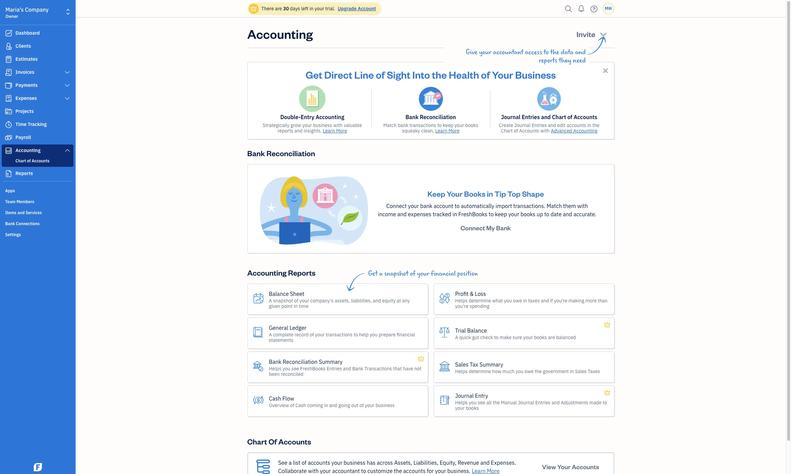 Task type: describe. For each thing, give the bounding box(es) containing it.
your inside trial balance a quick gut check to make sure your books are balanced
[[524, 335, 533, 341]]

position
[[458, 270, 478, 278]]

to right account
[[455, 203, 460, 210]]

connect your bank account to begin matching your bank transactions image
[[259, 176, 369, 246]]

bank inside connect my bank button
[[496, 224, 511, 232]]

the inside see a list of accounts your business has across assets, liabilities, equity, revenue and expenses. collaborate with your accountant to customize the accounts for your business.
[[394, 468, 402, 475]]

freshbooks inside connect your bank account to automatically import transactions. match them with income and expenses tracked in freshbooks to keep your books up to date and accurate.
[[459, 211, 488, 218]]

helps for bank reconciliation summary
[[269, 366, 282, 372]]

help
[[359, 332, 369, 338]]

books inside trial balance a quick gut check to make sure your books are balanced
[[534, 335, 547, 341]]

payments link
[[2, 79, 74, 92]]

reports inside main element
[[15, 171, 33, 177]]

to inside trial balance a quick gut check to make sure your books are balanced
[[494, 335, 499, 341]]

balanced
[[557, 335, 576, 341]]

a for see
[[289, 460, 292, 467]]

the inside the "journal entry helps you see all the manual journal entries and adjustments made to your books"
[[493, 400, 500, 406]]

settings
[[5, 232, 21, 238]]

strategically
[[263, 122, 290, 129]]

in right left
[[310, 6, 314, 12]]

spending
[[470, 303, 490, 310]]

sure
[[513, 335, 522, 341]]

upgrade account link
[[337, 6, 376, 12]]

freshbooks inside bank reconciliation summary helps you see freshbooks entries and bank transactions that have not been reconciled
[[300, 366, 326, 372]]

there
[[262, 6, 274, 12]]

team members link
[[2, 197, 74, 207]]

accurate.
[[574, 211, 597, 218]]

double-entry accounting image
[[299, 86, 326, 112]]

journal up create
[[501, 114, 521, 121]]

helps for sales tax summary
[[455, 369, 468, 375]]

out
[[351, 403, 359, 409]]

account
[[358, 6, 376, 12]]

timer image
[[4, 121, 13, 128]]

to inside match bank transactions to keep your books squeaky clean.
[[438, 122, 442, 129]]

been
[[269, 372, 280, 378]]

data
[[561, 48, 574, 56]]

to up the my
[[489, 211, 494, 218]]

0 horizontal spatial sales
[[455, 362, 469, 368]]

items
[[5, 210, 16, 216]]

in inside balance sheet a snapshot of your company's assets, liabilities, and equity at any given point in time
[[294, 303, 298, 310]]

to inside give your accountant access to the data and reports they need
[[544, 48, 549, 56]]

clean.
[[421, 128, 434, 134]]

double-
[[280, 114, 301, 121]]

1 vertical spatial cash
[[296, 403, 306, 409]]

record
[[295, 332, 309, 338]]

given
[[269, 303, 281, 310]]

balance inside balance sheet a snapshot of your company's assets, liabilities, and equity at any given point in time
[[269, 291, 289, 298]]

keep inside match bank transactions to keep your books squeaky clean.
[[443, 122, 454, 129]]

left
[[301, 6, 309, 12]]

and inside balance sheet a snapshot of your company's assets, liabilities, and equity at any given point in time
[[373, 298, 381, 304]]

learn for entry
[[323, 128, 335, 134]]

to inside the "journal entry helps you see all the manual journal entries and adjustments made to your books"
[[603, 400, 607, 406]]

need
[[573, 57, 586, 65]]

equity
[[382, 298, 396, 304]]

you inside profit & loss helps determine what you owe in taxes and if you're making more than you're spending
[[504, 298, 512, 304]]

give your accountant access to the data and reports they need
[[466, 48, 586, 65]]

transactions.
[[514, 203, 546, 210]]

estimate image
[[4, 56, 13, 63]]

0 vertical spatial bank reconciliation
[[406, 114, 456, 121]]

invoices link
[[2, 66, 74, 79]]

in inside profit & loss helps determine what you owe in taxes and if you're making more than you're spending
[[523, 298, 527, 304]]

bank connections
[[5, 221, 40, 227]]

list
[[293, 460, 301, 467]]

that
[[393, 366, 402, 372]]

keep inside connect your bank account to automatically import transactions. match them with income and expenses tracked in freshbooks to keep your books up to date and accurate.
[[495, 211, 507, 218]]

to inside general ledger a complete record of your transactions to help you prepare financial statements
[[354, 332, 358, 338]]

with inside see a list of accounts your business has across assets, liabilities, equity, revenue and expenses. collaborate with your accountant to customize the accounts for your business.
[[308, 468, 319, 475]]

1 horizontal spatial you're
[[554, 298, 568, 304]]

helps inside the "journal entry helps you see all the manual journal entries and adjustments made to your books"
[[455, 400, 468, 406]]

crown image
[[418, 356, 425, 364]]

1 vertical spatial reconciliation
[[267, 149, 315, 158]]

overview
[[269, 403, 289, 409]]

dashboard
[[15, 30, 40, 36]]

crown image for trial balance
[[604, 322, 611, 330]]

expenses
[[408, 211, 432, 218]]

equity,
[[440, 460, 457, 467]]

invite
[[577, 29, 596, 39]]

trial balance a quick gut check to make sure your books are balanced
[[455, 328, 576, 341]]

business.
[[448, 468, 471, 475]]

accounting link
[[2, 145, 74, 157]]

1 horizontal spatial snapshot
[[385, 270, 409, 278]]

snapshot inside balance sheet a snapshot of your company's assets, liabilities, and equity at any given point in time
[[273, 298, 293, 304]]

bank inside match bank transactions to keep your books squeaky clean.
[[398, 122, 409, 129]]

services
[[26, 210, 42, 216]]

payroll
[[15, 134, 31, 141]]

them
[[564, 203, 576, 210]]

connect for your
[[386, 203, 407, 210]]

accounts for chart of accounts
[[32, 159, 49, 164]]

are inside trial balance a quick gut check to make sure your books are balanced
[[548, 335, 555, 341]]

team
[[5, 199, 16, 205]]

your inside give your accountant access to the data and reports they need
[[479, 48, 492, 56]]

point
[[282, 303, 293, 310]]

you inside bank reconciliation summary helps you see freshbooks entries and bank transactions that have not been reconciled
[[283, 366, 290, 372]]

and inside see a list of accounts your business has across assets, liabilities, equity, revenue and expenses. collaborate with your accountant to customize the accounts for your business.
[[481, 460, 490, 467]]

bank reconciliation image
[[419, 87, 443, 111]]

more for double-entry accounting
[[336, 128, 347, 134]]

loss
[[475, 291, 486, 298]]

get a snapshot of your financial position
[[368, 270, 478, 278]]

crown image for journal entry
[[604, 390, 611, 398]]

bank connections link
[[2, 219, 74, 229]]

my
[[487, 224, 495, 232]]

accounting inside main element
[[15, 148, 41, 154]]

you inside general ledger a complete record of your transactions to help you prepare financial statements
[[370, 332, 378, 338]]

connect my bank
[[461, 224, 511, 232]]

the inside sales tax summary helps determine how much you owe the government in sales taxes
[[535, 369, 542, 375]]

create journal entries and edit accounts in the chart of accounts with
[[499, 122, 600, 134]]

revenue
[[458, 460, 479, 467]]

go to help image
[[589, 4, 600, 14]]

and inside main element
[[17, 210, 25, 216]]

and inside bank reconciliation summary helps you see freshbooks entries and bank transactions that have not been reconciled
[[343, 366, 351, 372]]

advanced
[[551, 128, 573, 134]]

transactions inside match bank transactions to keep your books squeaky clean.
[[410, 122, 436, 129]]

1 horizontal spatial sales
[[575, 369, 587, 375]]

statements
[[269, 338, 294, 344]]

get for get a snapshot of your financial position
[[368, 270, 378, 278]]

general ledger a complete record of your transactions to help you prepare financial statements
[[269, 325, 415, 344]]

time tracking
[[15, 121, 47, 128]]

business inside cash flow overview of cash coming in and going out of your business
[[376, 403, 395, 409]]

at
[[397, 298, 401, 304]]

and inside profit & loss helps determine what you owe in taxes and if you're making more than you're spending
[[541, 298, 549, 304]]

2 vertical spatial accounts
[[404, 468, 426, 475]]

entries inside create journal entries and edit accounts in the chart of accounts with
[[532, 122, 547, 129]]

the inside create journal entries and edit accounts in the chart of accounts with
[[593, 122, 600, 129]]

of inside create journal entries and edit accounts in the chart of accounts with
[[514, 128, 518, 134]]

all
[[487, 400, 492, 406]]

get for get direct line of sight into the health of your business
[[306, 68, 323, 81]]

your for keep your books in tip top shape
[[447, 189, 463, 199]]

flow
[[283, 396, 294, 403]]

&
[[470, 291, 474, 298]]

collaborate
[[278, 468, 307, 475]]

journal entries and chart of accounts image
[[538, 87, 562, 111]]

grow
[[291, 122, 301, 129]]

your inside cash flow overview of cash coming in and going out of your business
[[365, 403, 375, 409]]

entries inside the "journal entry helps you see all the manual journal entries and adjustments made to your books"
[[536, 400, 551, 406]]

government
[[543, 369, 569, 375]]

and up create journal entries and edit accounts in the chart of accounts with
[[541, 114, 551, 121]]

making
[[569, 298, 585, 304]]

and inside cash flow overview of cash coming in and going out of your business
[[329, 403, 338, 409]]

in inside sales tax summary helps determine how much you owe the government in sales taxes
[[570, 369, 574, 375]]

apps
[[5, 188, 15, 194]]

bank reconciliation summary helps you see freshbooks entries and bank transactions that have not been reconciled
[[269, 359, 422, 378]]

chart inside create journal entries and edit accounts in the chart of accounts with
[[501, 128, 513, 134]]

to right up
[[545, 211, 550, 218]]

view your accounts
[[542, 464, 600, 471]]

they
[[559, 57, 572, 65]]

squeaky
[[402, 128, 420, 134]]

and right income
[[398, 211, 407, 218]]

freshbooks image
[[32, 464, 43, 472]]

1 vertical spatial reports
[[288, 268, 316, 278]]

1 vertical spatial accounts
[[308, 460, 330, 467]]

chevrondown image
[[599, 29, 608, 39]]

books inside connect your bank account to automatically import transactions. match them with income and expenses tracked in freshbooks to keep your books up to date and accurate.
[[521, 211, 536, 218]]

journal down tax
[[455, 393, 474, 400]]

1 vertical spatial bank reconciliation
[[247, 149, 315, 158]]

main element
[[0, 0, 93, 475]]

and inside create journal entries and edit accounts in the chart of accounts with
[[548, 122, 556, 129]]

and inside the "journal entry helps you see all the manual journal entries and adjustments made to your books"
[[552, 400, 560, 406]]

chevron large down image for payments
[[64, 83, 70, 88]]

tax
[[470, 362, 479, 368]]

to inside see a list of accounts your business has across assets, liabilities, equity, revenue and expenses. collaborate with your accountant to customize the accounts for your business.
[[361, 468, 366, 475]]

your inside strategically grow your business with valuable reports and insights.
[[303, 122, 312, 129]]

and inside give your accountant access to the data and reports they need
[[575, 48, 586, 56]]

chart image
[[4, 148, 13, 154]]

1 horizontal spatial financial
[[431, 270, 456, 278]]

books
[[464, 189, 486, 199]]

entry for journal
[[475, 393, 488, 400]]

time
[[15, 121, 27, 128]]

income
[[378, 211, 396, 218]]

see inside the "journal entry helps you see all the manual journal entries and adjustments made to your books"
[[478, 400, 486, 406]]

summary for bank reconciliation summary
[[319, 359, 343, 366]]

a for balance sheet
[[269, 298, 272, 304]]

chart of accounts
[[15, 159, 49, 164]]

accounts inside create journal entries and edit accounts in the chart of accounts with
[[567, 122, 587, 129]]

of inside general ledger a complete record of your transactions to help you prepare financial statements
[[310, 332, 314, 338]]

accountant inside see a list of accounts your business has across assets, liabilities, equity, revenue and expenses. collaborate with your accountant to customize the accounts for your business.
[[332, 468, 360, 475]]

bank up squeaky
[[406, 114, 419, 121]]

notifications image
[[576, 2, 587, 15]]

valuable
[[344, 122, 362, 129]]



Task type: vqa. For each thing, say whether or not it's contained in the screenshot.


Task type: locate. For each thing, give the bounding box(es) containing it.
0 horizontal spatial transactions
[[326, 332, 353, 338]]

connect your bank account to automatically import transactions. match them with income and expenses tracked in freshbooks to keep your books up to date and accurate.
[[378, 203, 597, 218]]

and
[[575, 48, 586, 56], [541, 114, 551, 121], [548, 122, 556, 129], [295, 128, 303, 134], [17, 210, 25, 216], [398, 211, 407, 218], [563, 211, 573, 218], [373, 298, 381, 304], [541, 298, 549, 304], [343, 366, 351, 372], [552, 400, 560, 406], [329, 403, 338, 409], [481, 460, 490, 467]]

in inside create journal entries and edit accounts in the chart of accounts with
[[588, 122, 592, 129]]

1 vertical spatial determine
[[469, 369, 491, 375]]

1 vertical spatial freshbooks
[[300, 366, 326, 372]]

into
[[413, 68, 430, 81]]

learn
[[323, 128, 335, 134], [436, 128, 448, 134]]

1 vertical spatial your
[[447, 189, 463, 199]]

your inside general ledger a complete record of your transactions to help you prepare financial statements
[[315, 332, 325, 338]]

chevron large down image inside invoices link
[[64, 70, 70, 75]]

more for bank reconciliation
[[449, 128, 460, 134]]

you right what
[[504, 298, 512, 304]]

helps
[[455, 298, 468, 304], [269, 366, 282, 372], [455, 369, 468, 375], [455, 400, 468, 406]]

chevron large down image
[[64, 148, 70, 153]]

helps down "profit" on the bottom
[[455, 298, 468, 304]]

helps inside profit & loss helps determine what you owe in taxes and if you're making more than you're spending
[[455, 298, 468, 304]]

match inside match bank transactions to keep your books squeaky clean.
[[384, 122, 397, 129]]

and up need
[[575, 48, 586, 56]]

accounts for chart of accounts
[[279, 437, 311, 447]]

financial inside general ledger a complete record of your transactions to help you prepare financial statements
[[397, 332, 415, 338]]

chevron large down image
[[64, 70, 70, 75], [64, 83, 70, 88], [64, 96, 70, 101]]

0 horizontal spatial match
[[384, 122, 397, 129]]

invoices
[[15, 69, 34, 75]]

2 vertical spatial business
[[344, 460, 366, 467]]

the inside give your accountant access to the data and reports they need
[[551, 48, 560, 56]]

helps for profit & loss
[[455, 298, 468, 304]]

1 learn from the left
[[323, 128, 335, 134]]

0 vertical spatial keep
[[443, 122, 454, 129]]

upgrade
[[338, 6, 357, 12]]

0 horizontal spatial snapshot
[[273, 298, 293, 304]]

date
[[551, 211, 562, 218]]

learn more for bank reconciliation
[[436, 128, 460, 134]]

chart of accounts link
[[3, 157, 72, 165]]

owner
[[6, 14, 18, 19]]

learn more for double-entry accounting
[[323, 128, 347, 134]]

the
[[551, 48, 560, 56], [432, 68, 447, 81], [593, 122, 600, 129], [535, 369, 542, 375], [493, 400, 500, 406], [394, 468, 402, 475]]

0 vertical spatial a
[[379, 270, 383, 278]]

helps inside sales tax summary helps determine how much you owe the government in sales taxes
[[455, 369, 468, 375]]

1 vertical spatial balance
[[467, 328, 487, 334]]

0 horizontal spatial financial
[[397, 332, 415, 338]]

financial
[[431, 270, 456, 278], [397, 332, 415, 338]]

accountant inside give your accountant access to the data and reports they need
[[493, 48, 524, 56]]

advanced accounting
[[551, 128, 598, 134]]

a for trial balance
[[455, 335, 459, 341]]

1 horizontal spatial more
[[449, 128, 460, 134]]

chevron large down image inside the expenses link
[[64, 96, 70, 101]]

1 vertical spatial owe
[[525, 369, 534, 375]]

with inside strategically grow your business with valuable reports and insights.
[[333, 122, 343, 129]]

bank reconciliation
[[406, 114, 456, 121], [247, 149, 315, 158]]

to right access
[[544, 48, 549, 56]]

bank left transactions
[[353, 366, 364, 372]]

1 horizontal spatial transactions
[[410, 122, 436, 129]]

to left help
[[354, 332, 358, 338]]

accounts inside create journal entries and edit accounts in the chart of accounts with
[[520, 128, 540, 134]]

1 horizontal spatial balance
[[467, 328, 487, 334]]

0 vertical spatial get
[[306, 68, 323, 81]]

transactions inside general ledger a complete record of your transactions to help you prepare financial statements
[[326, 332, 353, 338]]

in right tracked
[[453, 211, 457, 218]]

1 horizontal spatial keep
[[495, 211, 507, 218]]

much
[[503, 369, 515, 375]]

books left all
[[466, 406, 479, 412]]

your right the view
[[558, 464, 571, 471]]

0 vertical spatial snapshot
[[385, 270, 409, 278]]

0 horizontal spatial summary
[[319, 359, 343, 366]]

0 horizontal spatial see
[[292, 366, 299, 372]]

1 more from the left
[[336, 128, 347, 134]]

crown image
[[250, 5, 257, 12], [604, 322, 611, 330], [604, 390, 611, 398]]

a up equity
[[379, 270, 383, 278]]

0 vertical spatial freshbooks
[[459, 211, 488, 218]]

and down them
[[563, 211, 573, 218]]

mw
[[605, 6, 612, 11]]

a for general ledger
[[269, 332, 272, 338]]

accounts for view your accounts
[[572, 464, 600, 471]]

0 horizontal spatial your
[[447, 189, 463, 199]]

gut
[[472, 335, 479, 341]]

and left transactions
[[343, 366, 351, 372]]

give
[[466, 48, 478, 56]]

bank inside 'bank connections' "link"
[[5, 221, 15, 227]]

accounts right "edit"
[[567, 122, 587, 129]]

0 horizontal spatial accounts
[[308, 460, 330, 467]]

maria's
[[6, 6, 24, 13]]

to left 'customize'
[[361, 468, 366, 475]]

and inside strategically grow your business with valuable reports and insights.
[[295, 128, 303, 134]]

your inside view your accounts link
[[558, 464, 571, 471]]

transactions down bank reconciliation image
[[410, 122, 436, 129]]

a
[[379, 270, 383, 278], [289, 460, 292, 467]]

0 vertical spatial connect
[[386, 203, 407, 210]]

your up account
[[447, 189, 463, 199]]

profit & loss helps determine what you owe in taxes and if you're making more than you're spending
[[455, 291, 608, 310]]

if
[[550, 298, 553, 304]]

you
[[504, 298, 512, 304], [370, 332, 378, 338], [283, 366, 290, 372], [516, 369, 524, 375], [469, 400, 477, 406]]

0 vertical spatial reconciliation
[[420, 114, 456, 121]]

learn more
[[323, 128, 347, 134], [436, 128, 460, 134]]

assets,
[[394, 460, 412, 467]]

tracked
[[433, 211, 452, 218]]

0 horizontal spatial owe
[[513, 298, 522, 304]]

bank inside connect your bank account to automatically import transactions. match them with income and expenses tracked in freshbooks to keep your books up to date and accurate.
[[420, 203, 433, 210]]

2 learn more from the left
[[436, 128, 460, 134]]

sight
[[387, 68, 411, 81]]

a left list
[[289, 460, 292, 467]]

close image
[[602, 67, 610, 75]]

chart of accounts
[[247, 437, 311, 447]]

accounts right list
[[308, 460, 330, 467]]

2 horizontal spatial business
[[376, 403, 395, 409]]

you right much
[[516, 369, 524, 375]]

reports down chart of accounts
[[15, 171, 33, 177]]

learn right insights.
[[323, 128, 335, 134]]

0 vertical spatial business
[[313, 122, 332, 129]]

0 horizontal spatial accountant
[[332, 468, 360, 475]]

your inside balance sheet a snapshot of your company's assets, liabilities, and equity at any given point in time
[[300, 298, 309, 304]]

trial.
[[325, 6, 335, 12]]

and down journal entries and chart of accounts at top
[[548, 122, 556, 129]]

company's
[[310, 298, 334, 304]]

and left adjustments
[[552, 400, 560, 406]]

your for view your accounts
[[558, 464, 571, 471]]

1 vertical spatial snapshot
[[273, 298, 293, 304]]

clients
[[15, 43, 31, 49]]

summary inside bank reconciliation summary helps you see freshbooks entries and bank transactions that have not been reconciled
[[319, 359, 343, 366]]

1 vertical spatial financial
[[397, 332, 415, 338]]

your down give your accountant access to the data and reports they need in the top of the page
[[492, 68, 514, 81]]

1 horizontal spatial learn
[[436, 128, 448, 134]]

and right revenue
[[481, 460, 490, 467]]

items and services
[[5, 210, 42, 216]]

create
[[499, 122, 513, 129]]

of inside main element
[[27, 159, 31, 164]]

1 horizontal spatial accounts
[[404, 468, 426, 475]]

estimates link
[[2, 53, 74, 66]]

cash flow overview of cash coming in and going out of your business
[[269, 396, 395, 409]]

a
[[269, 298, 272, 304], [269, 332, 272, 338], [455, 335, 459, 341]]

match inside connect your bank account to automatically import transactions. match them with income and expenses tracked in freshbooks to keep your books up to date and accurate.
[[547, 203, 562, 210]]

get
[[306, 68, 323, 81], [368, 270, 378, 278]]

chevron large down image down payments link
[[64, 96, 70, 101]]

2 vertical spatial your
[[558, 464, 571, 471]]

mw button
[[603, 3, 615, 14]]

owe left taxes
[[513, 298, 522, 304]]

0 horizontal spatial balance
[[269, 291, 289, 298]]

0 horizontal spatial reports
[[278, 128, 293, 134]]

journal right manual
[[518, 400, 535, 406]]

with left 'valuable'
[[333, 122, 343, 129]]

of inside balance sheet a snapshot of your company's assets, liabilities, and equity at any given point in time
[[294, 298, 299, 304]]

learn right clean.
[[436, 128, 448, 134]]

your
[[315, 6, 324, 12], [479, 48, 492, 56], [303, 122, 312, 129], [455, 122, 464, 129], [408, 203, 419, 210], [509, 211, 520, 218], [417, 270, 430, 278], [300, 298, 309, 304], [315, 332, 325, 338], [524, 335, 533, 341], [365, 403, 375, 409], [455, 406, 465, 412], [332, 460, 343, 467], [320, 468, 331, 475], [435, 468, 446, 475]]

settings link
[[2, 230, 74, 240]]

maria's company owner
[[6, 6, 49, 19]]

summary down general ledger a complete record of your transactions to help you prepare financial statements
[[319, 359, 343, 366]]

of inside see a list of accounts your business has across assets, liabilities, equity, revenue and expenses. collaborate with your accountant to customize the accounts for your business.
[[302, 460, 307, 467]]

to right clean.
[[438, 122, 442, 129]]

bank down "strategically"
[[247, 149, 265, 158]]

a down trial
[[455, 335, 459, 341]]

in inside cash flow overview of cash coming in and going out of your business
[[324, 403, 328, 409]]

business
[[313, 122, 332, 129], [376, 403, 395, 409], [344, 460, 366, 467]]

expenses link
[[2, 92, 74, 105]]

reports inside strategically grow your business with valuable reports and insights.
[[278, 128, 293, 134]]

with inside create journal entries and edit accounts in the chart of accounts with
[[541, 128, 550, 134]]

1 vertical spatial chevron large down image
[[64, 83, 70, 88]]

chart of accounts image
[[256, 459, 270, 475]]

3 chevron large down image from the top
[[64, 96, 70, 101]]

1 learn more from the left
[[323, 128, 347, 134]]

business inside see a list of accounts your business has across assets, liabilities, equity, revenue and expenses. collaborate with your accountant to customize the accounts for your business.
[[344, 460, 366, 467]]

balance inside trial balance a quick gut check to make sure your books are balanced
[[467, 328, 487, 334]]

1 horizontal spatial connect
[[461, 224, 485, 232]]

helps inside bank reconciliation summary helps you see freshbooks entries and bank transactions that have not been reconciled
[[269, 366, 282, 372]]

ledger
[[290, 325, 307, 332]]

and left insights.
[[295, 128, 303, 134]]

entry
[[301, 114, 315, 121], [475, 393, 488, 400]]

0 vertical spatial bank
[[398, 122, 409, 129]]

1 chevron large down image from the top
[[64, 70, 70, 75]]

0 horizontal spatial you're
[[455, 303, 469, 310]]

0 horizontal spatial learn more
[[323, 128, 347, 134]]

0 vertical spatial accountant
[[493, 48, 524, 56]]

sales tax summary helps determine how much you owe the government in sales taxes
[[455, 362, 601, 375]]

cash up overview
[[269, 396, 281, 403]]

1 horizontal spatial bank reconciliation
[[406, 114, 456, 121]]

0 horizontal spatial business
[[313, 122, 332, 129]]

1 vertical spatial a
[[289, 460, 292, 467]]

0 vertical spatial determine
[[469, 298, 491, 304]]

you inside the "journal entry helps you see all the manual journal entries and adjustments made to your books"
[[469, 400, 477, 406]]

more right clean.
[[449, 128, 460, 134]]

connect inside button
[[461, 224, 485, 232]]

2 learn from the left
[[436, 128, 448, 134]]

invoice image
[[4, 69, 13, 76]]

for
[[427, 468, 434, 475]]

see
[[278, 460, 288, 467]]

determine for summary
[[469, 369, 491, 375]]

in inside connect your bank account to automatically import transactions. match them with income and expenses tracked in freshbooks to keep your books up to date and accurate.
[[453, 211, 457, 218]]

prepare
[[379, 332, 396, 338]]

search image
[[563, 4, 574, 14]]

snapshot down sheet
[[273, 298, 293, 304]]

1 horizontal spatial are
[[548, 335, 555, 341]]

0 horizontal spatial are
[[275, 6, 282, 12]]

1 horizontal spatial accountant
[[493, 48, 524, 56]]

1 horizontal spatial a
[[379, 270, 383, 278]]

and left going in the bottom of the page
[[329, 403, 338, 409]]

0 vertical spatial balance
[[269, 291, 289, 298]]

connect up income
[[386, 203, 407, 210]]

1 vertical spatial business
[[376, 403, 395, 409]]

report image
[[4, 171, 13, 177]]

in right coming
[[324, 403, 328, 409]]

chevron large down image for expenses
[[64, 96, 70, 101]]

snapshot up at
[[385, 270, 409, 278]]

reconciliation
[[420, 114, 456, 121], [267, 149, 315, 158], [283, 359, 318, 366]]

chevron large down image inside payments link
[[64, 83, 70, 88]]

than
[[598, 298, 608, 304]]

keep down import
[[495, 211, 507, 218]]

0 horizontal spatial bank reconciliation
[[247, 149, 315, 158]]

cash
[[269, 396, 281, 403], [296, 403, 306, 409]]

1 determine from the top
[[469, 298, 491, 304]]

journal right create
[[515, 122, 531, 129]]

2 determine from the top
[[469, 369, 491, 375]]

accounts
[[574, 114, 598, 121], [520, 128, 540, 134], [32, 159, 49, 164], [279, 437, 311, 447], [572, 464, 600, 471]]

projects
[[15, 108, 34, 115]]

1 vertical spatial get
[[368, 270, 378, 278]]

helps down statements
[[269, 366, 282, 372]]

bank
[[406, 114, 419, 121], [247, 149, 265, 158], [5, 221, 15, 227], [496, 224, 511, 232], [269, 359, 282, 366], [353, 366, 364, 372]]

project image
[[4, 108, 13, 115]]

reconciliation down the grow
[[267, 149, 315, 158]]

bank up been
[[269, 359, 282, 366]]

you're down "profit" on the bottom
[[455, 303, 469, 310]]

bank up expenses
[[420, 203, 433, 210]]

you right been
[[283, 366, 290, 372]]

double-entry accounting
[[280, 114, 345, 121]]

in right "edit"
[[588, 122, 592, 129]]

a down general
[[269, 332, 272, 338]]

0 vertical spatial accounts
[[567, 122, 587, 129]]

your inside match bank transactions to keep your books squeaky clean.
[[455, 122, 464, 129]]

financial left position
[[431, 270, 456, 278]]

with inside connect your bank account to automatically import transactions. match them with income and expenses tracked in freshbooks to keep your books up to date and accurate.
[[578, 203, 588, 210]]

2 more from the left
[[449, 128, 460, 134]]

1 vertical spatial accountant
[[332, 468, 360, 475]]

a inside general ledger a complete record of your transactions to help you prepare financial statements
[[269, 332, 272, 338]]

entry for double-
[[301, 114, 315, 121]]

snapshot
[[385, 270, 409, 278], [273, 298, 293, 304]]

transactions
[[410, 122, 436, 129], [326, 332, 353, 338]]

0 vertical spatial reports
[[539, 57, 558, 65]]

you inside sales tax summary helps determine how much you owe the government in sales taxes
[[516, 369, 524, 375]]

1 horizontal spatial your
[[492, 68, 514, 81]]

entries inside bank reconciliation summary helps you see freshbooks entries and bank transactions that have not been reconciled
[[327, 366, 342, 372]]

2 vertical spatial chevron large down image
[[64, 96, 70, 101]]

and left equity
[[373, 298, 381, 304]]

match bank transactions to keep your books squeaky clean.
[[384, 122, 479, 134]]

1 vertical spatial entry
[[475, 393, 488, 400]]

determine inside profit & loss helps determine what you owe in taxes and if you're making more than you're spending
[[469, 298, 491, 304]]

0 vertical spatial entry
[[301, 114, 315, 121]]

bank reconciliation up match bank transactions to keep your books squeaky clean.
[[406, 114, 456, 121]]

and left if
[[541, 298, 549, 304]]

accounts inside main element
[[32, 159, 49, 164]]

entries up cash flow overview of cash coming in and going out of your business
[[327, 366, 342, 372]]

in left "tip"
[[487, 189, 493, 199]]

a for get
[[379, 270, 383, 278]]

there are 30 days left in your trial. upgrade account
[[262, 6, 376, 12]]

how
[[493, 369, 502, 375]]

1 horizontal spatial learn more
[[436, 128, 460, 134]]

connect left the my
[[461, 224, 485, 232]]

to left make
[[494, 335, 499, 341]]

0 vertical spatial your
[[492, 68, 514, 81]]

time
[[299, 303, 309, 310]]

0 vertical spatial crown image
[[250, 5, 257, 12]]

invite button
[[571, 26, 615, 42]]

1 vertical spatial bank
[[420, 203, 433, 210]]

sales left tax
[[455, 362, 469, 368]]

entries left adjustments
[[536, 400, 551, 406]]

balance up "gut"
[[467, 328, 487, 334]]

1 vertical spatial see
[[478, 400, 486, 406]]

up
[[537, 211, 543, 218]]

dashboard image
[[4, 30, 13, 37]]

profit
[[455, 291, 469, 298]]

entries down journal entries and chart of accounts at top
[[532, 122, 547, 129]]

determine for loss
[[469, 298, 491, 304]]

and right items
[[17, 210, 25, 216]]

learn more right insights.
[[323, 128, 347, 134]]

0 horizontal spatial connect
[[386, 203, 407, 210]]

1 vertical spatial sales
[[575, 369, 587, 375]]

summary up how at the right of page
[[480, 362, 504, 368]]

insights.
[[304, 128, 322, 134]]

a inside balance sheet a snapshot of your company's assets, liabilities, and equity at any given point in time
[[269, 298, 272, 304]]

summary inside sales tax summary helps determine how much you owe the government in sales taxes
[[480, 362, 504, 368]]

you're right if
[[554, 298, 568, 304]]

health
[[449, 68, 479, 81]]

1 horizontal spatial match
[[547, 203, 562, 210]]

connect for my
[[461, 224, 485, 232]]

0 vertical spatial are
[[275, 6, 282, 12]]

1 vertical spatial transactions
[[326, 332, 353, 338]]

journal entry helps you see all the manual journal entries and adjustments made to your books
[[455, 393, 607, 412]]

general
[[269, 325, 288, 332]]

0 vertical spatial transactions
[[410, 122, 436, 129]]

are left 30
[[275, 6, 282, 12]]

business inside strategically grow your business with valuable reports and insights.
[[313, 122, 332, 129]]

learn more right clean.
[[436, 128, 460, 134]]

reconciliation inside bank reconciliation summary helps you see freshbooks entries and bank transactions that have not been reconciled
[[283, 359, 318, 366]]

1 horizontal spatial reports
[[539, 57, 558, 65]]

2 vertical spatial reconciliation
[[283, 359, 318, 366]]

to right made
[[603, 400, 607, 406]]

1 horizontal spatial get
[[368, 270, 378, 278]]

1 horizontal spatial bank
[[420, 203, 433, 210]]

0 horizontal spatial entry
[[301, 114, 315, 121]]

0 vertical spatial chevron large down image
[[64, 70, 70, 75]]

determine down tax
[[469, 369, 491, 375]]

0 horizontal spatial cash
[[269, 396, 281, 403]]

chevron large down image down invoices link
[[64, 83, 70, 88]]

money image
[[4, 134, 13, 141]]

accounts down "assets,"
[[404, 468, 426, 475]]

0 vertical spatial financial
[[431, 270, 456, 278]]

business left has
[[344, 460, 366, 467]]

0 horizontal spatial a
[[289, 460, 292, 467]]

expense image
[[4, 95, 13, 102]]

accountant left access
[[493, 48, 524, 56]]

more
[[586, 298, 597, 304]]

bank left clean.
[[398, 122, 409, 129]]

estimates
[[15, 56, 38, 62]]

entry inside the "journal entry helps you see all the manual journal entries and adjustments made to your books"
[[475, 393, 488, 400]]

1 horizontal spatial summary
[[480, 362, 504, 368]]

get direct line of sight into the health of your business
[[306, 68, 556, 81]]

connect inside connect your bank account to automatically import transactions. match them with income and expenses tracked in freshbooks to keep your books up to date and accurate.
[[386, 203, 407, 210]]

books right sure
[[534, 335, 547, 341]]

client image
[[4, 43, 13, 50]]

chart inside main element
[[15, 159, 26, 164]]

0 vertical spatial reports
[[15, 171, 33, 177]]

books inside the "journal entry helps you see all the manual journal entries and adjustments made to your books"
[[466, 406, 479, 412]]

a inside trial balance a quick gut check to make sure your books are balanced
[[455, 335, 459, 341]]

books left create
[[466, 122, 479, 129]]

you left all
[[469, 400, 477, 406]]

entry up all
[[475, 393, 488, 400]]

your inside the "journal entry helps you see all the manual journal entries and adjustments made to your books"
[[455, 406, 465, 412]]

owe inside profit & loss helps determine what you owe in taxes and if you're making more than you're spending
[[513, 298, 522, 304]]

a inside see a list of accounts your business has across assets, liabilities, equity, revenue and expenses. collaborate with your accountant to customize the accounts for your business.
[[289, 460, 292, 467]]

1 horizontal spatial freshbooks
[[459, 211, 488, 218]]

entries up create journal entries and edit accounts in the chart of accounts with
[[522, 114, 540, 121]]

taxes
[[528, 298, 540, 304]]

1 vertical spatial are
[[548, 335, 555, 341]]

books inside match bank transactions to keep your books squeaky clean.
[[466, 122, 479, 129]]

in right government
[[570, 369, 574, 375]]

business down double-entry accounting
[[313, 122, 332, 129]]

0 horizontal spatial freshbooks
[[300, 366, 326, 372]]

connections
[[16, 221, 40, 227]]

business right out
[[376, 403, 395, 409]]

are left balanced
[[548, 335, 555, 341]]

you right help
[[370, 332, 378, 338]]

not
[[415, 366, 422, 372]]

owe inside sales tax summary helps determine how much you owe the government in sales taxes
[[525, 369, 534, 375]]

expenses
[[15, 95, 37, 101]]

determine inside sales tax summary helps determine how much you owe the government in sales taxes
[[469, 369, 491, 375]]

transactions
[[365, 366, 392, 372]]

1 horizontal spatial see
[[478, 400, 486, 406]]

expenses.
[[491, 460, 516, 467]]

bank down items
[[5, 221, 15, 227]]

balance up given
[[269, 291, 289, 298]]

reports down double-
[[278, 128, 293, 134]]

1 vertical spatial match
[[547, 203, 562, 210]]

summary for sales tax summary
[[480, 362, 504, 368]]

chevron large down image for invoices
[[64, 70, 70, 75]]

0 horizontal spatial more
[[336, 128, 347, 134]]

get up double-entry accounting image
[[306, 68, 323, 81]]

journal entries and chart of accounts
[[501, 114, 598, 121]]

1 vertical spatial keep
[[495, 211, 507, 218]]

reports inside give your accountant access to the data and reports they need
[[539, 57, 558, 65]]

0 horizontal spatial keep
[[443, 122, 454, 129]]

2 chevron large down image from the top
[[64, 83, 70, 88]]

reports
[[15, 171, 33, 177], [288, 268, 316, 278]]

see inside bank reconciliation summary helps you see freshbooks entries and bank transactions that have not been reconciled
[[292, 366, 299, 372]]

learn for reconciliation
[[436, 128, 448, 134]]

journal inside create journal entries and edit accounts in the chart of accounts with
[[515, 122, 531, 129]]

in
[[310, 6, 314, 12], [588, 122, 592, 129], [487, 189, 493, 199], [453, 211, 457, 218], [523, 298, 527, 304], [294, 303, 298, 310], [570, 369, 574, 375], [324, 403, 328, 409]]

with up accurate.
[[578, 203, 588, 210]]

payment image
[[4, 82, 13, 89]]

1 horizontal spatial reports
[[288, 268, 316, 278]]

make
[[500, 335, 512, 341]]

0 horizontal spatial bank
[[398, 122, 409, 129]]



